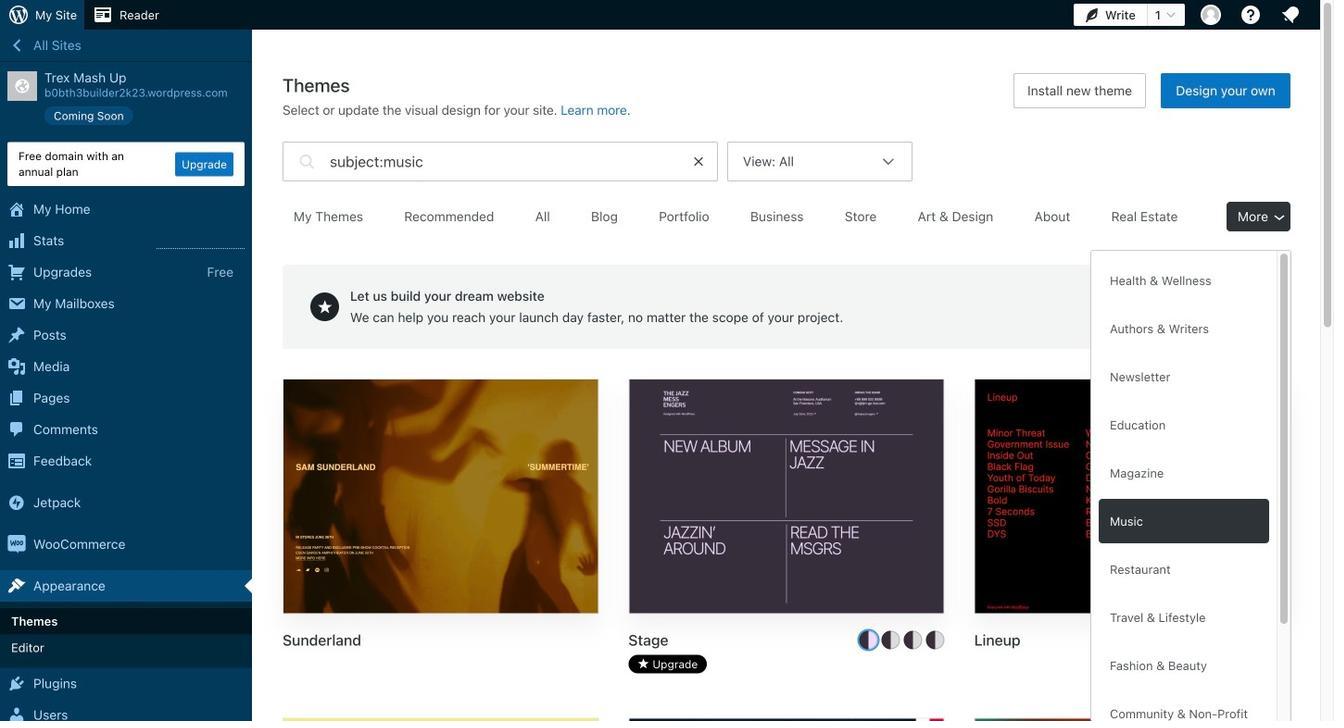 Task type: describe. For each thing, give the bounding box(es) containing it.
clear search image
[[692, 155, 706, 169]]

1 img image from the top
[[7, 494, 26, 513]]

disco is a funky, vibrant, opinionated theme with a monospaced font. both its styles and spacing form an edgy aesthetic perfect for those looking to build a quirky website. image
[[284, 720, 598, 722]]

2 img image from the top
[[7, 536, 26, 554]]

open search image
[[295, 137, 319, 186]]

stage is the perfect theme for our users engaged in artistic activities. its concise and straightforward introduction enables users to select topics for their blog posts or content pages promptly. image
[[630, 380, 944, 616]]

my profile image
[[1201, 5, 1221, 25]]

Search search field
[[330, 143, 680, 181]]

manage your notifications image
[[1280, 4, 1302, 26]]



Task type: vqa. For each thing, say whether or not it's contained in the screenshot.
main content
no



Task type: locate. For each thing, give the bounding box(es) containing it.
sunderland is a simple theme that supports full-site editing. it comes with a set of minimal templates and design settings that can be manipulated through global styles. use it to build something beautiful. image
[[284, 380, 598, 616]]

group
[[1099, 259, 1270, 722]]

sell merchandise and art and impress your fans when you customize your site with the bass for woocommerce theme. image
[[630, 720, 944, 722]]

lineup is a fanzine inspired theme lists entries with a bold typography and colour. image
[[976, 380, 1290, 616]]

img image
[[7, 494, 26, 513], [7, 536, 26, 554]]

None search field
[[283, 137, 718, 186]]

help image
[[1240, 4, 1262, 26]]

highest hourly views 0 image
[[157, 237, 245, 249]]

use the epentatonic block theme to quickly build an attractive woocommerce website for your music business. image
[[976, 720, 1290, 722]]

1 vertical spatial img image
[[7, 536, 26, 554]]

0 vertical spatial img image
[[7, 494, 26, 513]]



